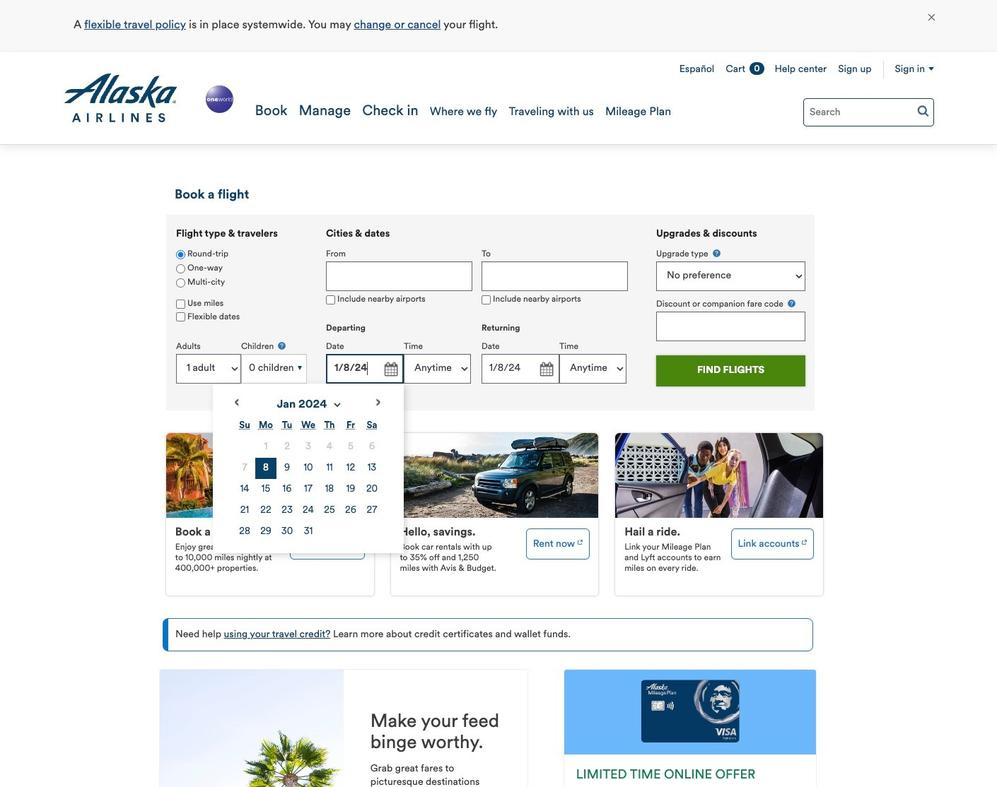 Task type: vqa. For each thing, say whether or not it's contained in the screenshot.
Alaska Airlines Credit Card. image
no



Task type: describe. For each thing, give the bounding box(es) containing it.
5 row from the top
[[234, 522, 383, 543]]

alaska airlines logo image
[[63, 74, 178, 123]]

search button image
[[917, 105, 929, 117]]

1 open datepicker image from the left
[[380, 360, 400, 380]]

2   radio from the top
[[176, 278, 185, 288]]

photo of a hotel with a swimming pool and palm trees image
[[166, 434, 374, 518]]

  radio
[[176, 250, 185, 259]]

book rides image
[[802, 535, 807, 547]]

header nav bar navigation
[[0, 52, 997, 145]]

some kids opening a door image
[[616, 434, 823, 518]]

4 row from the top
[[234, 501, 383, 522]]

2 open datepicker image from the left
[[536, 360, 556, 380]]

rent now image
[[577, 535, 582, 547]]

1   radio from the top
[[176, 264, 185, 273]]



Task type: locate. For each thing, give the bounding box(es) containing it.
  checkbox
[[176, 300, 185, 309]]

1 horizontal spatial open datepicker image
[[536, 360, 556, 380]]

open datepicker image
[[380, 360, 400, 380], [536, 360, 556, 380]]

2 row from the top
[[234, 458, 383, 479]]

grid
[[234, 416, 383, 543]]

oneworld logo image
[[203, 83, 236, 116]]

None checkbox
[[326, 295, 335, 305]]

row
[[234, 437, 383, 458], [234, 458, 383, 479], [234, 479, 383, 501], [234, 501, 383, 522], [234, 522, 383, 543]]

1 row from the top
[[234, 437, 383, 458]]

3 row from the top
[[234, 479, 383, 501]]

0 vertical spatial   radio
[[176, 264, 185, 273]]

group
[[166, 215, 316, 403], [213, 229, 637, 554], [656, 248, 806, 341]]

photo of an suv driving towards a mountain image
[[391, 434, 599, 518]]

Search text field
[[803, 98, 934, 127]]

None text field
[[482, 262, 628, 291], [326, 354, 404, 384], [482, 354, 559, 384], [482, 262, 628, 291], [326, 354, 404, 384], [482, 354, 559, 384]]

None submit
[[656, 355, 806, 387]]

  radio
[[176, 264, 185, 273], [176, 278, 185, 288]]

cell
[[255, 437, 277, 458], [277, 437, 298, 458], [298, 437, 319, 458], [319, 437, 340, 458], [340, 437, 361, 458], [361, 437, 383, 458], [234, 458, 255, 479], [255, 458, 277, 479], [277, 458, 298, 479], [298, 458, 319, 479], [319, 458, 340, 479], [340, 458, 361, 479], [361, 458, 383, 479], [234, 479, 255, 501], [255, 479, 277, 501], [277, 479, 298, 501], [298, 479, 319, 501], [319, 479, 340, 501], [340, 479, 361, 501], [361, 479, 383, 501], [234, 501, 255, 522], [255, 501, 277, 522], [277, 501, 298, 522], [298, 501, 319, 522], [319, 501, 340, 522], [340, 501, 361, 522], [361, 501, 383, 522], [234, 522, 255, 543], [255, 522, 277, 543], [277, 522, 298, 543], [298, 522, 319, 543]]

0 horizontal spatial open datepicker image
[[380, 360, 400, 380]]

None checkbox
[[482, 295, 491, 305], [176, 313, 185, 322], [482, 295, 491, 305], [176, 313, 185, 322]]

option group
[[176, 248, 307, 291]]

1 vertical spatial   radio
[[176, 278, 185, 288]]

None text field
[[326, 262, 472, 291], [656, 312, 806, 341], [326, 262, 472, 291], [656, 312, 806, 341]]



